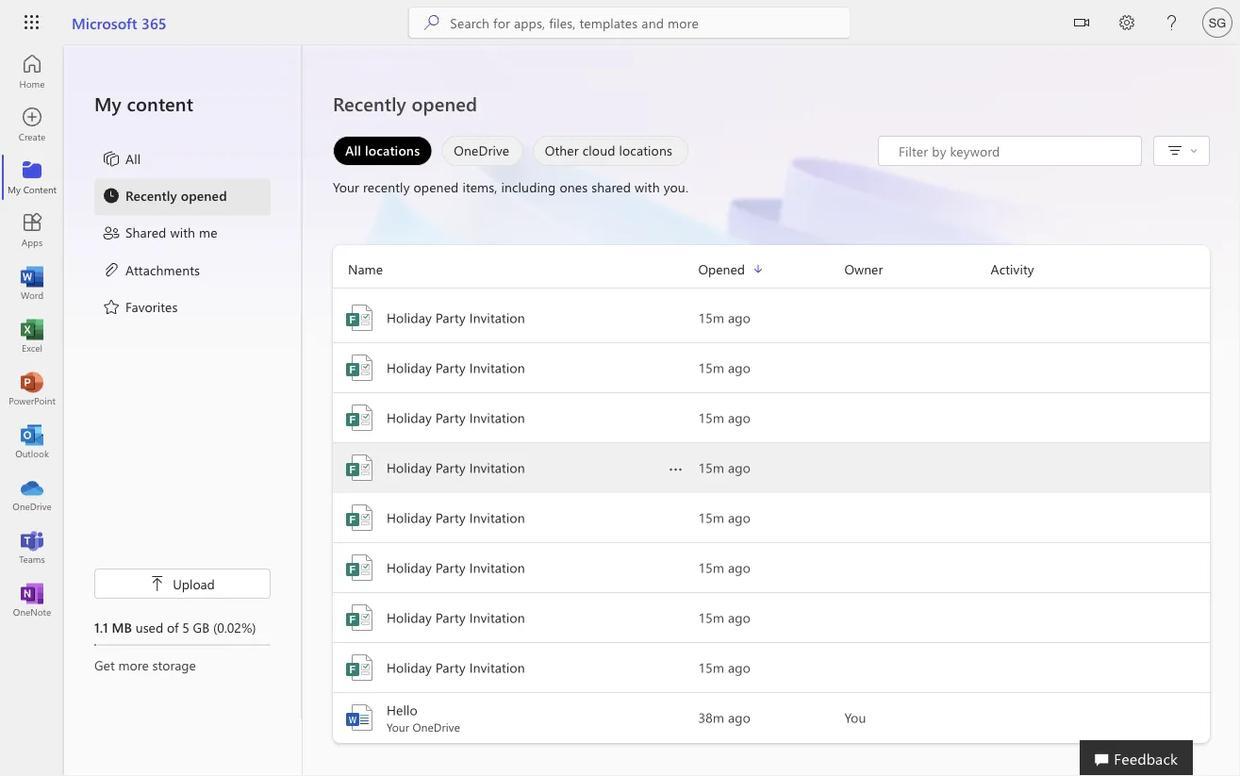 Task type: vqa. For each thing, say whether or not it's contained in the screenshot.
the 9th
no



Task type: describe. For each thing, give the bounding box(es) containing it.
all for all locations
[[345, 141, 361, 159]]

5 15m ago from the top
[[698, 509, 751, 526]]

upload
[[173, 575, 215, 592]]

onedrive image
[[23, 485, 41, 504]]

holiday party invitation for 2nd name holiday party invitation cell from the bottom of the page
[[387, 609, 525, 626]]

15m for 4th name holiday party invitation cell from the bottom
[[698, 509, 724, 526]]

feedback button
[[1080, 740, 1193, 776]]

apps image
[[23, 221, 41, 240]]

5 party from the top
[[436, 509, 466, 526]]

my content
[[94, 91, 193, 116]]

6 invitation from the top
[[469, 559, 525, 576]]

opened left items,
[[414, 178, 459, 195]]

3 holiday from the top
[[387, 409, 432, 426]]

get more storage button
[[94, 655, 271, 674]]

6 name holiday party invitation cell from the top
[[333, 553, 698, 583]]

2 party from the top
[[436, 359, 466, 376]]

create image
[[23, 115, 41, 134]]

15m for 1st name holiday party invitation cell from the bottom
[[698, 659, 724, 676]]

6 15m ago from the top
[[698, 559, 751, 576]]

shared
[[592, 178, 631, 195]]

3 name holiday party invitation cell from the top
[[333, 403, 698, 433]]

7 name holiday party invitation cell from the top
[[333, 603, 698, 633]]

name button
[[333, 258, 698, 280]]

holiday party invitation for 4th name holiday party invitation cell from the bottom
[[387, 509, 525, 526]]

attachments element
[[102, 260, 200, 282]]

7 invitation from the top
[[469, 609, 525, 626]]

0 horizontal spatial your
[[333, 178, 359, 195]]

0 vertical spatial recently
[[333, 91, 406, 116]]

(0.02%)
[[213, 618, 256, 636]]

opened button
[[698, 258, 845, 280]]

sg
[[1209, 15, 1226, 30]]

hello your onedrive
[[387, 701, 460, 735]]

name
[[348, 260, 383, 278]]

row containing name
[[333, 258, 1210, 289]]

38m ago
[[698, 709, 751, 726]]

excel image
[[23, 326, 41, 345]]

with inside shared with me element
[[170, 224, 195, 241]]

teams image
[[23, 538, 41, 556]]

7 holiday from the top
[[387, 609, 432, 626]]

all locations
[[345, 141, 420, 159]]

get
[[94, 656, 115, 673]]

ago for 1st name holiday party invitation cell from the bottom
[[728, 659, 751, 676]]

ago for third name holiday party invitation cell from the bottom of the page
[[728, 559, 751, 576]]

15m for third name holiday party invitation cell from the bottom of the page
[[698, 559, 724, 576]]

holiday party invitation for first name holiday party invitation cell from the top
[[387, 309, 525, 326]]

8 name holiday party invitation cell from the top
[[333, 653, 698, 683]]

powerpoint image
[[23, 379, 41, 398]]

all element
[[102, 149, 141, 171]]

onenote image
[[23, 590, 41, 609]]

Filter by keyword text field
[[897, 141, 1132, 160]]

7 15m ago from the top
[[698, 609, 751, 626]]

5 invitation from the top
[[469, 509, 525, 526]]

recently
[[363, 178, 410, 195]]

you.
[[664, 178, 689, 195]]

1.1 mb used of 5 gb (0.02%)
[[94, 618, 256, 636]]

holiday party invitation for sixth name holiday party invitation cell from the bottom
[[387, 409, 525, 426]]

 button
[[1160, 138, 1203, 165]]

opened up onedrive tab
[[412, 91, 477, 116]]

outlook image
[[23, 432, 41, 451]]


[[150, 576, 165, 591]]

3 party from the top
[[436, 409, 466, 426]]

1 party from the top
[[436, 309, 466, 326]]

ago for 5th name holiday party invitation cell from the bottom
[[728, 459, 751, 476]]

6 holiday from the top
[[387, 559, 432, 576]]

ago for name hello cell
[[728, 709, 751, 726]]

holiday party invitation for 5th name holiday party invitation cell from the bottom
[[387, 459, 525, 476]]

gb
[[193, 618, 210, 636]]

4 name holiday party invitation cell from the top
[[333, 453, 698, 483]]

1 invitation from the top
[[469, 309, 525, 326]]

38m
[[698, 709, 724, 726]]

word image inside name hello cell
[[344, 703, 374, 733]]

15m for 2nd name holiday party invitation cell from the bottom of the page
[[698, 609, 724, 626]]

3 15m ago from the top
[[698, 409, 751, 426]]

onedrive inside onedrive tab
[[454, 141, 509, 159]]

2 holiday from the top
[[387, 359, 432, 376]]

15m for sixth name holiday party invitation cell from the bottom
[[698, 409, 724, 426]]

ones
[[560, 178, 588, 195]]

name hello cell
[[333, 701, 698, 735]]

me
[[199, 224, 218, 241]]

cloud
[[583, 141, 615, 159]]

all for all
[[125, 149, 141, 167]]

all locations tab
[[328, 136, 437, 166]]

holiday party invitation for 1st name holiday party invitation cell from the bottom
[[387, 659, 525, 676]]

ago for 4th name holiday party invitation cell from the bottom
[[728, 509, 751, 526]]

used
[[136, 618, 163, 636]]

15m for 7th name holiday party invitation cell from the bottom
[[698, 359, 724, 376]]


[[1074, 15, 1089, 30]]

none search field inside microsoft 365 banner
[[409, 8, 850, 38]]

5 name holiday party invitation cell from the top
[[333, 503, 698, 533]]

attachments
[[125, 261, 200, 278]]

365
[[141, 12, 167, 33]]

activity, column 4 of 4 column header
[[991, 258, 1210, 280]]

your inside hello your onedrive
[[387, 720, 409, 735]]

ago for 2nd name holiday party invitation cell from the bottom of the page
[[728, 609, 751, 626]]

1.1
[[94, 618, 108, 636]]

my content image
[[23, 168, 41, 187]]



Task type: locate. For each thing, give the bounding box(es) containing it.
1 vertical spatial your
[[387, 720, 409, 735]]

shared with me element
[[102, 223, 218, 245]]

Search box. Suggestions appear as you type. search field
[[450, 8, 850, 38]]

onedrive
[[454, 141, 509, 159], [413, 720, 460, 735]]

3 ago from the top
[[728, 409, 751, 426]]

5 ago from the top
[[728, 509, 751, 526]]

0 horizontal spatial with
[[170, 224, 195, 241]]

onedrive down hello
[[413, 720, 460, 735]]

8 party from the top
[[436, 659, 466, 676]]

6 holiday party invitation from the top
[[387, 559, 525, 576]]

15m for first name holiday party invitation cell from the top
[[698, 309, 724, 326]]

4 holiday party invitation from the top
[[387, 459, 525, 476]]

recently up shared
[[125, 186, 177, 204]]

8 holiday from the top
[[387, 659, 432, 676]]

15m for 5th name holiday party invitation cell from the bottom
[[698, 459, 724, 476]]

 button
[[1059, 0, 1104, 49]]

tab list
[[328, 136, 693, 166]]

8 15m ago from the top
[[698, 659, 751, 676]]

onedrive tab
[[437, 136, 528, 166]]

with left me
[[170, 224, 195, 241]]

2 locations from the left
[[619, 141, 672, 159]]

1 horizontal spatial locations
[[619, 141, 672, 159]]

1 vertical spatial recently opened
[[125, 186, 227, 204]]

tab list containing all locations
[[328, 136, 693, 166]]

9 ago from the top
[[728, 709, 751, 726]]

1 vertical spatial word image
[[344, 703, 374, 733]]

1 horizontal spatial word image
[[344, 703, 374, 733]]

5 15m from the top
[[698, 509, 724, 526]]

recently up "all locations"
[[333, 91, 406, 116]]

menu
[[94, 141, 271, 327]]

1 horizontal spatial your
[[387, 720, 409, 735]]

2 holiday party invitation from the top
[[387, 359, 525, 376]]

4 party from the top
[[436, 459, 466, 476]]

opened up me
[[181, 186, 227, 204]]

4 15m from the top
[[698, 459, 724, 476]]

None search field
[[409, 8, 850, 38]]

ago
[[728, 309, 751, 326], [728, 359, 751, 376], [728, 409, 751, 426], [728, 459, 751, 476], [728, 509, 751, 526], [728, 559, 751, 576], [728, 609, 751, 626], [728, 659, 751, 676], [728, 709, 751, 726]]

holiday party invitation
[[387, 309, 525, 326], [387, 359, 525, 376], [387, 409, 525, 426], [387, 459, 525, 476], [387, 509, 525, 526], [387, 559, 525, 576], [387, 609, 525, 626], [387, 659, 525, 676]]

opened
[[698, 260, 745, 278]]

word image down apps image
[[23, 273, 41, 292]]

all
[[345, 141, 361, 159], [125, 149, 141, 167]]

locations
[[365, 141, 420, 159], [619, 141, 672, 159]]

opened
[[412, 91, 477, 116], [414, 178, 459, 195], [181, 186, 227, 204]]

shared
[[125, 224, 166, 241]]

items,
[[462, 178, 497, 195]]

1 vertical spatial with
[[170, 224, 195, 241]]

owner
[[845, 260, 883, 278]]

recently inside my content left pane navigation navigation
[[125, 186, 177, 204]]

holiday
[[387, 309, 432, 326], [387, 359, 432, 376], [387, 409, 432, 426], [387, 459, 432, 476], [387, 509, 432, 526], [387, 559, 432, 576], [387, 609, 432, 626], [387, 659, 432, 676]]

3 invitation from the top
[[469, 409, 525, 426]]

other cloud locations
[[545, 141, 672, 159]]

ago for 7th name holiday party invitation cell from the bottom
[[728, 359, 751, 376]]

microsoft
[[72, 12, 137, 33]]

0 vertical spatial onedrive
[[454, 141, 509, 159]]

ago for first name holiday party invitation cell from the top
[[728, 309, 751, 326]]

hello
[[387, 701, 418, 719]]

menu inside my content left pane navigation navigation
[[94, 141, 271, 327]]

0 horizontal spatial recently opened
[[125, 186, 227, 204]]

more
[[118, 656, 149, 673]]

0 horizontal spatial word image
[[23, 273, 41, 292]]


[[1190, 147, 1198, 155]]

0 vertical spatial your
[[333, 178, 359, 195]]

0 horizontal spatial all
[[125, 149, 141, 167]]

8 ago from the top
[[728, 659, 751, 676]]

all inside tab
[[345, 141, 361, 159]]

onedrive inside hello your onedrive
[[413, 720, 460, 735]]

5 holiday from the top
[[387, 509, 432, 526]]

home image
[[23, 62, 41, 81]]

1 horizontal spatial recently opened
[[333, 91, 477, 116]]

get more storage
[[94, 656, 196, 673]]

8 15m from the top
[[698, 659, 724, 676]]

feedback
[[1114, 748, 1178, 768]]

with left you.
[[635, 178, 660, 195]]

your recently opened items, including ones shared with you.
[[333, 178, 689, 195]]

2 15m from the top
[[698, 359, 724, 376]]

7 holiday party invitation from the top
[[387, 609, 525, 626]]

your
[[333, 178, 359, 195], [387, 720, 409, 735]]

1 horizontal spatial all
[[345, 141, 361, 159]]

row
[[333, 258, 1210, 289]]

favorites
[[125, 298, 178, 315]]

activity
[[991, 260, 1034, 278]]

4 invitation from the top
[[469, 459, 525, 476]]

favorites element
[[102, 297, 178, 319]]

8 invitation from the top
[[469, 659, 525, 676]]

opened inside menu
[[181, 186, 227, 204]]

7 ago from the top
[[728, 609, 751, 626]]

ago for sixth name holiday party invitation cell from the bottom
[[728, 409, 751, 426]]

mb
[[112, 618, 132, 636]]

4 15m ago from the top
[[698, 459, 751, 476]]

locations up the recently
[[365, 141, 420, 159]]

2 ago from the top
[[728, 359, 751, 376]]

your left the recently
[[333, 178, 359, 195]]

owner button
[[845, 258, 991, 280]]

0 horizontal spatial recently
[[125, 186, 177, 204]]

1 vertical spatial onedrive
[[413, 720, 460, 735]]

storage
[[152, 656, 196, 673]]

0 horizontal spatial locations
[[365, 141, 420, 159]]

1 holiday from the top
[[387, 309, 432, 326]]

sg button
[[1195, 0, 1240, 45]]

party
[[436, 309, 466, 326], [436, 359, 466, 376], [436, 409, 466, 426], [436, 459, 466, 476], [436, 509, 466, 526], [436, 559, 466, 576], [436, 609, 466, 626], [436, 659, 466, 676]]

3 holiday party invitation from the top
[[387, 409, 525, 426]]

other cloud locations tab
[[528, 136, 693, 166]]

recently opened up shared with me
[[125, 186, 227, 204]]

including
[[501, 178, 556, 195]]

1 locations from the left
[[365, 141, 420, 159]]

you
[[845, 709, 866, 726]]

recently
[[333, 91, 406, 116], [125, 186, 177, 204]]

locations right cloud
[[619, 141, 672, 159]]

6 party from the top
[[436, 559, 466, 576]]

 upload
[[150, 575, 215, 592]]

microsoft 365
[[72, 12, 167, 33]]

my
[[94, 91, 122, 116]]

name holiday party invitation cell
[[333, 303, 698, 333], [333, 353, 698, 383], [333, 403, 698, 433], [333, 453, 698, 483], [333, 503, 698, 533], [333, 553, 698, 583], [333, 603, 698, 633], [333, 653, 698, 683]]

1 ago from the top
[[728, 309, 751, 326]]

0 vertical spatial with
[[635, 178, 660, 195]]

content
[[127, 91, 193, 116]]

0 vertical spatial recently opened
[[333, 91, 477, 116]]

1 name holiday party invitation cell from the top
[[333, 303, 698, 333]]

7 party from the top
[[436, 609, 466, 626]]

my content left pane navigation navigation
[[64, 45, 302, 720]]

5
[[182, 618, 189, 636]]

status
[[878, 136, 1142, 166]]

word image left hello
[[344, 703, 374, 733]]

your down hello
[[387, 720, 409, 735]]

word image
[[23, 273, 41, 292], [344, 703, 374, 733]]

holiday party invitation for third name holiday party invitation cell from the bottom of the page
[[387, 559, 525, 576]]

5 holiday party invitation from the top
[[387, 509, 525, 526]]

2 15m ago from the top
[[698, 359, 751, 376]]

onedrive up items,
[[454, 141, 509, 159]]

all inside my content left pane navigation navigation
[[125, 149, 141, 167]]

microsoft 365 banner
[[0, 0, 1240, 49]]

15m ago
[[698, 309, 751, 326], [698, 359, 751, 376], [698, 409, 751, 426], [698, 459, 751, 476], [698, 509, 751, 526], [698, 559, 751, 576], [698, 609, 751, 626], [698, 659, 751, 676]]

4 ago from the top
[[728, 459, 751, 476]]

3 15m from the top
[[698, 409, 724, 426]]

0 vertical spatial word image
[[23, 273, 41, 292]]

1 15m from the top
[[698, 309, 724, 326]]

2 invitation from the top
[[469, 359, 525, 376]]

recently opened up "all locations"
[[333, 91, 477, 116]]

shared with me
[[125, 224, 218, 241]]

navigation
[[0, 45, 64, 626]]

recently opened inside menu
[[125, 186, 227, 204]]

recently opened
[[333, 91, 477, 116], [125, 186, 227, 204]]

2 name holiday party invitation cell from the top
[[333, 353, 698, 383]]

holiday party invitation for 7th name holiday party invitation cell from the bottom
[[387, 359, 525, 376]]

of
[[167, 618, 179, 636]]

1 holiday party invitation from the top
[[387, 309, 525, 326]]

4 holiday from the top
[[387, 459, 432, 476]]

6 ago from the top
[[728, 559, 751, 576]]

1 horizontal spatial recently
[[333, 91, 406, 116]]

invitation
[[469, 309, 525, 326], [469, 359, 525, 376], [469, 409, 525, 426], [469, 459, 525, 476], [469, 509, 525, 526], [469, 559, 525, 576], [469, 609, 525, 626], [469, 659, 525, 676]]

menu containing all
[[94, 141, 271, 327]]

8 holiday party invitation from the top
[[387, 659, 525, 676]]

with
[[635, 178, 660, 195], [170, 224, 195, 241]]

1 15m ago from the top
[[698, 309, 751, 326]]

1 horizontal spatial with
[[635, 178, 660, 195]]

7 15m from the top
[[698, 609, 724, 626]]

other
[[545, 141, 579, 159]]

15m
[[698, 309, 724, 326], [698, 359, 724, 376], [698, 409, 724, 426], [698, 459, 724, 476], [698, 509, 724, 526], [698, 559, 724, 576], [698, 609, 724, 626], [698, 659, 724, 676]]

recently opened element
[[102, 186, 227, 208]]

1 vertical spatial recently
[[125, 186, 177, 204]]

6 15m from the top
[[698, 559, 724, 576]]



